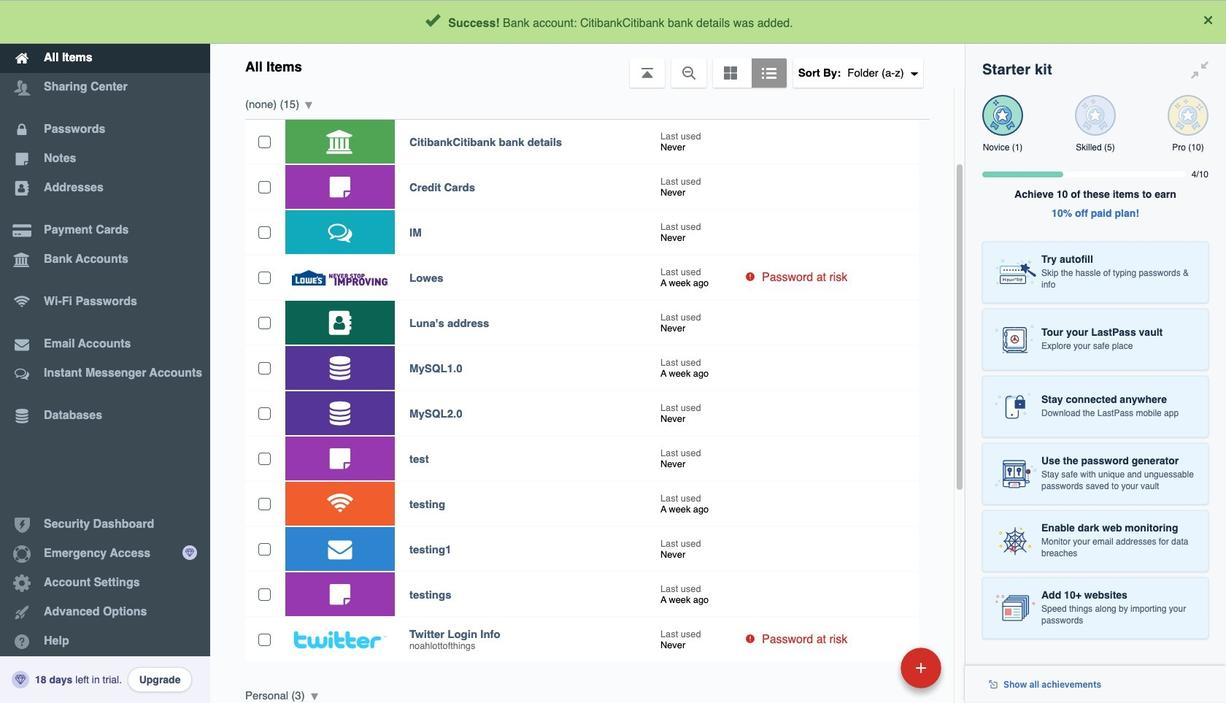 Task type: locate. For each thing, give the bounding box(es) containing it.
new item navigation
[[801, 643, 951, 703]]

alert
[[0, 0, 1227, 44]]

new item element
[[801, 647, 947, 689]]

vault options navigation
[[210, 44, 965, 88]]

main navigation navigation
[[0, 0, 210, 703]]



Task type: describe. For each thing, give the bounding box(es) containing it.
search my vault text field
[[352, 6, 935, 38]]

Search search field
[[352, 6, 935, 38]]



Task type: vqa. For each thing, say whether or not it's contained in the screenshot.
search my vault TEXT BOX
yes



